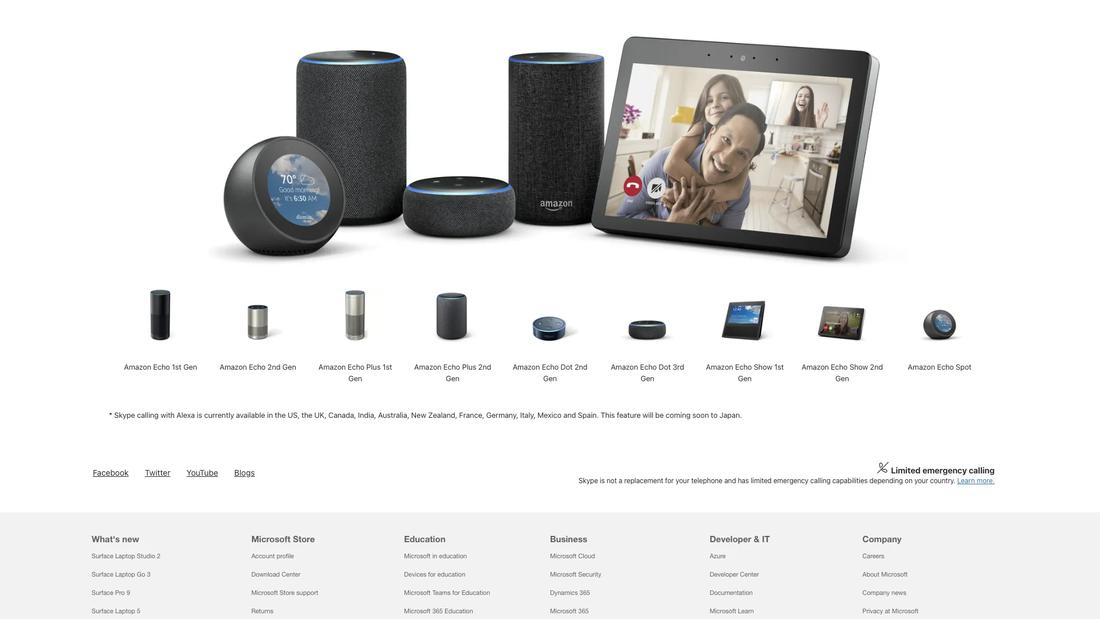 Task type: locate. For each thing, give the bounding box(es) containing it.
show inside 'amazon echo show 2nd gen'
[[850, 362, 868, 371]]

amazon echo plus 2nd gen image
[[424, 287, 481, 344]]

laptop
[[115, 552, 135, 560], [115, 571, 135, 578], [115, 607, 135, 615]]

1 horizontal spatial learn
[[958, 477, 975, 485]]

1 horizontal spatial is
[[600, 477, 605, 485]]

teams
[[433, 589, 451, 596]]

1 2nd from the left
[[268, 362, 281, 371]]

4 amazon from the left
[[414, 362, 442, 371]]

7 echo from the left
[[735, 362, 752, 371]]

1 plus from the left
[[367, 362, 381, 371]]

surface left pro
[[92, 589, 113, 596]]

education inside heading
[[404, 534, 446, 544]]

the
[[275, 410, 286, 419], [302, 410, 313, 419]]

echo left 3rd
[[640, 362, 657, 371]]

1 vertical spatial laptop
[[115, 571, 135, 578]]

microsoft down business
[[550, 552, 577, 560]]

france,
[[459, 410, 484, 419]]

microsoft down devices
[[404, 589, 431, 596]]

1 horizontal spatial calling
[[811, 477, 831, 485]]

show down "amazon echo show 2nd gen" image at the right
[[850, 362, 868, 371]]

dot inside amazon echo dot 3rd gen
[[659, 362, 671, 371]]

4 surface from the top
[[92, 607, 113, 615]]

profile
[[277, 552, 294, 560]]

developer up azure
[[710, 534, 752, 544]]

in up the devices for education link
[[433, 552, 437, 560]]

4 echo from the left
[[444, 362, 460, 371]]

available
[[236, 410, 265, 419]]

surface up surface pro 9 link
[[92, 571, 113, 578]]

echo up with
[[153, 362, 170, 371]]

dot
[[561, 362, 573, 371], [659, 362, 671, 371]]

0 vertical spatial skype
[[114, 410, 135, 419]]

0 vertical spatial calling
[[137, 410, 159, 419]]

careers
[[863, 552, 885, 560]]

surface down what's
[[92, 552, 113, 560]]

2 2nd from the left
[[478, 362, 491, 371]]

1 vertical spatial emergency
[[774, 477, 809, 485]]

for right replacement
[[665, 477, 674, 485]]

echo up japan.
[[735, 362, 752, 371]]

education up microsoft in education link
[[404, 534, 446, 544]]

0 horizontal spatial in
[[267, 410, 273, 419]]

dot up mexico
[[561, 362, 573, 371]]

4 2nd from the left
[[870, 362, 883, 371]]

amazon inside amazon echo plus 2nd gen
[[414, 362, 442, 371]]

1 vertical spatial developer
[[710, 571, 739, 578]]

2nd for amazon echo show 2nd gen
[[870, 362, 883, 371]]

careers link
[[863, 552, 885, 560]]

learn inside the footer resource links element
[[738, 607, 754, 615]]

echo for amazon echo 2nd gen
[[249, 362, 266, 371]]

1 amazon from the left
[[124, 362, 151, 371]]

2 vertical spatial laptop
[[115, 607, 135, 615]]

gen inside amazon echo dot 3rd gen
[[641, 374, 655, 382]]

0 horizontal spatial the
[[275, 410, 286, 419]]

plus inside amazon echo plus 1st gen
[[367, 362, 381, 371]]

studio
[[137, 552, 155, 560]]

365
[[580, 589, 590, 596], [433, 607, 443, 615], [579, 607, 589, 615]]

store for microsoft store
[[293, 534, 315, 544]]

store inside heading
[[293, 534, 315, 544]]

1 dot from the left
[[561, 362, 573, 371]]

echo up available
[[249, 362, 266, 371]]

company heading
[[863, 512, 1002, 547]]

amazon echo plus 1st gen image
[[327, 287, 384, 344]]

echo left spot
[[937, 362, 954, 371]]

soon
[[693, 410, 709, 419]]

0 vertical spatial for
[[665, 477, 674, 485]]

7 amazon from the left
[[706, 362, 734, 371]]

is left not
[[600, 477, 605, 485]]

gen inside amazon echo plus 1st gen
[[349, 374, 362, 382]]

echo inside amazon echo dot 3rd gen
[[640, 362, 657, 371]]

2 vertical spatial for
[[453, 589, 460, 596]]

8 amazon from the left
[[802, 362, 829, 371]]

0 horizontal spatial and
[[564, 410, 576, 419]]

calling left with
[[137, 410, 159, 419]]

0 vertical spatial education
[[404, 534, 446, 544]]

0 vertical spatial laptop
[[115, 552, 135, 560]]

amazon for amazon echo show 2nd gen
[[802, 362, 829, 371]]

account profile
[[251, 552, 294, 560]]

not
[[607, 477, 617, 485]]

echo inside amazon echo dot 2nd gen
[[542, 362, 559, 371]]

1 vertical spatial company
[[863, 589, 890, 596]]

8 echo from the left
[[831, 362, 848, 371]]

show down the amazon echo show 1st gen image
[[754, 362, 773, 371]]

0 horizontal spatial show
[[754, 362, 773, 371]]

1st for amazon echo show 1st gen
[[775, 362, 784, 371]]

education up devices for education at the bottom left of page
[[439, 552, 467, 560]]

0 vertical spatial in
[[267, 410, 273, 419]]

dot inside amazon echo dot 2nd gen
[[561, 362, 573, 371]]

1 horizontal spatial for
[[453, 589, 460, 596]]

0 horizontal spatial plus
[[367, 362, 381, 371]]

amazon echo spot
[[908, 362, 972, 371]]

365 down teams
[[433, 607, 443, 615]]

gen
[[183, 362, 197, 371], [283, 362, 296, 371], [349, 374, 362, 382], [446, 374, 460, 382], [543, 374, 557, 382], [641, 374, 655, 382], [738, 374, 752, 382], [836, 374, 849, 382]]

business heading
[[550, 512, 696, 547]]

dot left 3rd
[[659, 362, 671, 371]]

amazon inside amazon echo dot 2nd gen
[[513, 362, 540, 371]]

0 vertical spatial learn
[[958, 477, 975, 485]]

replacement
[[624, 477, 664, 485]]

2nd inside amazon echo plus 2nd gen
[[478, 362, 491, 371]]

1st
[[172, 362, 181, 371], [383, 362, 392, 371], [775, 362, 784, 371]]

2 laptop from the top
[[115, 571, 135, 578]]

&
[[754, 534, 760, 544]]

gen for amazon echo show 1st gen
[[738, 374, 752, 382]]

0 horizontal spatial is
[[197, 410, 202, 419]]

2nd for amazon echo dot 2nd gen
[[575, 362, 588, 371]]

surface for surface laptop studio 2
[[92, 552, 113, 560]]

0 horizontal spatial learn
[[738, 607, 754, 615]]

echo inside amazon echo show 1st gen
[[735, 362, 752, 371]]

developer
[[710, 534, 752, 544], [710, 571, 739, 578]]

1 horizontal spatial show
[[850, 362, 868, 371]]

2 plus from the left
[[462, 362, 476, 371]]

and left has
[[725, 477, 736, 485]]

echo inside amazon echo plus 2nd gen
[[444, 362, 460, 371]]

gen inside 'amazon echo show 2nd gen'
[[836, 374, 849, 382]]

2 horizontal spatial calling
[[969, 465, 995, 475]]

1 horizontal spatial the
[[302, 410, 313, 419]]

2 1st from the left
[[383, 362, 392, 371]]

is right alexa
[[197, 410, 202, 419]]

company inside heading
[[863, 534, 902, 544]]

2nd
[[268, 362, 281, 371], [478, 362, 491, 371], [575, 362, 588, 371], [870, 362, 883, 371]]

microsoft 365 education link
[[404, 607, 473, 615]]

1 vertical spatial education
[[438, 571, 466, 578]]

2 horizontal spatial 1st
[[775, 362, 784, 371]]

2nd inside 'amazon echo show 2nd gen'
[[870, 362, 883, 371]]

calling
[[137, 410, 159, 419], [969, 465, 995, 475], [811, 477, 831, 485]]

echo up zealand,
[[444, 362, 460, 371]]

pro
[[115, 589, 125, 596]]

is
[[197, 410, 202, 419], [600, 477, 605, 485]]

0 vertical spatial is
[[197, 410, 202, 419]]

3
[[147, 571, 151, 578]]

what's new
[[92, 534, 139, 544]]

and inside limited emergency calling skype is not a replacement for your telephone and has limited emergency calling capabilities depending on your country. learn more.
[[725, 477, 736, 485]]

0 horizontal spatial center
[[282, 571, 301, 578]]

gen inside amazon echo dot 2nd gen
[[543, 374, 557, 382]]

download center link
[[251, 571, 301, 578]]

calling for skype
[[137, 410, 159, 419]]

what's new heading
[[92, 512, 238, 547]]

to
[[711, 410, 718, 419]]

5 amazon from the left
[[513, 362, 540, 371]]

show for 1st
[[754, 362, 773, 371]]

learn
[[958, 477, 975, 485], [738, 607, 754, 615]]

microsoft
[[251, 534, 291, 544], [404, 552, 431, 560], [550, 552, 577, 560], [550, 571, 577, 578], [882, 571, 908, 578], [251, 589, 278, 596], [404, 589, 431, 596], [404, 607, 431, 615], [550, 607, 577, 615], [710, 607, 737, 615], [892, 607, 919, 615]]

company for company
[[863, 534, 902, 544]]

echo for amazon echo plus 2nd gen
[[444, 362, 460, 371]]

calling for emergency
[[969, 465, 995, 475]]

echo for amazon echo show 2nd gen
[[831, 362, 848, 371]]

microsoft up account profile
[[251, 534, 291, 544]]

microsoft down download
[[251, 589, 278, 596]]

microsoft for microsoft in education
[[404, 552, 431, 560]]

amazon echo show 1st gen image
[[717, 287, 774, 344]]

calling left capabilities
[[811, 477, 831, 485]]

surface laptop studio 2 link
[[92, 552, 161, 560]]

plus inside amazon echo plus 2nd gen
[[462, 362, 476, 371]]

center for microsoft
[[282, 571, 301, 578]]

microsoft learn link
[[710, 607, 754, 615]]

1 surface from the top
[[92, 552, 113, 560]]

2 echo from the left
[[249, 362, 266, 371]]

developer inside heading
[[710, 534, 752, 544]]

education
[[404, 534, 446, 544], [462, 589, 490, 596], [445, 607, 473, 615]]

microsoft inside heading
[[251, 534, 291, 544]]

1 horizontal spatial 1st
[[383, 362, 392, 371]]

echo
[[153, 362, 170, 371], [249, 362, 266, 371], [348, 362, 365, 371], [444, 362, 460, 371], [542, 362, 559, 371], [640, 362, 657, 371], [735, 362, 752, 371], [831, 362, 848, 371], [937, 362, 954, 371]]

2 company from the top
[[863, 589, 890, 596]]

gen inside amazon echo show 1st gen
[[738, 374, 752, 382]]

echo down "amazon echo show 2nd gen" image at the right
[[831, 362, 848, 371]]

1 vertical spatial is
[[600, 477, 605, 485]]

3 echo from the left
[[348, 362, 365, 371]]

developer down azure link
[[710, 571, 739, 578]]

amazon inside amazon echo show 1st gen
[[706, 362, 734, 371]]

microsoft in education link
[[404, 552, 467, 560]]

amazon echo dot 2nd gen image
[[522, 287, 579, 344]]

amazon echo show 2nd gen
[[802, 362, 883, 382]]

company news
[[863, 589, 907, 596]]

6 amazon from the left
[[611, 362, 638, 371]]

microsoft up devices
[[404, 552, 431, 560]]

1 horizontal spatial center
[[740, 571, 759, 578]]

0 horizontal spatial calling
[[137, 410, 159, 419]]

youtube
[[187, 468, 218, 478]]

emergency
[[923, 465, 967, 475], [774, 477, 809, 485]]

store up profile on the left of the page
[[293, 534, 315, 544]]

3 1st from the left
[[775, 362, 784, 371]]

emergency up the country.
[[923, 465, 967, 475]]

footer resource links element
[[37, 512, 1064, 619]]

2 dot from the left
[[659, 362, 671, 371]]

amazon inside 'amazon echo show 2nd gen'
[[802, 362, 829, 371]]

1 center from the left
[[282, 571, 301, 578]]

in right available
[[267, 410, 273, 419]]

amazon echo show 1st gen
[[706, 362, 784, 382]]

the right us,
[[302, 410, 313, 419]]

calling up more.
[[969, 465, 995, 475]]

1 vertical spatial calling
[[969, 465, 995, 475]]

education down the microsoft teams for education link
[[445, 607, 473, 615]]

news
[[892, 589, 907, 596]]

returns link
[[251, 607, 274, 615]]

your left telephone
[[676, 477, 690, 485]]

laptop left go
[[115, 571, 135, 578]]

microsoft cloud link
[[550, 552, 595, 560]]

education up microsoft teams for education
[[438, 571, 466, 578]]

plus for 2nd
[[462, 362, 476, 371]]

devices
[[404, 571, 427, 578]]

developer center
[[710, 571, 759, 578]]

1 developer from the top
[[710, 534, 752, 544]]

show
[[754, 362, 773, 371], [850, 362, 868, 371]]

company up careers
[[863, 534, 902, 544]]

learn left more.
[[958, 477, 975, 485]]

3 2nd from the left
[[575, 362, 588, 371]]

center up documentation
[[740, 571, 759, 578]]

2 show from the left
[[850, 362, 868, 371]]

about
[[863, 571, 880, 578]]

twitter link
[[145, 468, 171, 478]]

0 vertical spatial store
[[293, 534, 315, 544]]

learn down documentation link
[[738, 607, 754, 615]]

0 horizontal spatial your
[[676, 477, 690, 485]]

echo inside 'amazon echo show 2nd gen'
[[831, 362, 848, 371]]

0 horizontal spatial 1st
[[172, 362, 181, 371]]

for right teams
[[453, 589, 460, 596]]

1 laptop from the top
[[115, 552, 135, 560]]

echo for amazon echo dot 2nd gen
[[542, 362, 559, 371]]

microsoft teams for education
[[404, 589, 490, 596]]

australia,
[[378, 410, 409, 419]]

9 amazon from the left
[[908, 362, 936, 371]]

surface for surface laptop 5
[[92, 607, 113, 615]]

and left spain.
[[564, 410, 576, 419]]

show inside amazon echo show 1st gen
[[754, 362, 773, 371]]

emergency right limited
[[774, 477, 809, 485]]

6 echo from the left
[[640, 362, 657, 371]]

1 vertical spatial skype
[[579, 477, 598, 485]]

echo up mexico
[[542, 362, 559, 371]]

company up privacy
[[863, 589, 890, 596]]

microsoft down dynamics
[[550, 607, 577, 615]]

1 vertical spatial store
[[280, 589, 295, 596]]

company
[[863, 534, 902, 544], [863, 589, 890, 596]]

store
[[293, 534, 315, 544], [280, 589, 295, 596]]

company for company news
[[863, 589, 890, 596]]

echo inside amazon echo plus 1st gen
[[348, 362, 365, 371]]

5 echo from the left
[[542, 362, 559, 371]]

education right teams
[[462, 589, 490, 596]]

echo up india,
[[348, 362, 365, 371]]

1 horizontal spatial your
[[915, 477, 929, 485]]

gen for amazon echo plus 1st gen
[[349, 374, 362, 382]]

center down profile on the left of the page
[[282, 571, 301, 578]]

for right devices
[[428, 571, 436, 578]]

3 surface from the top
[[92, 589, 113, 596]]

365 for education
[[433, 607, 443, 615]]

laptop down new
[[115, 552, 135, 560]]

limited
[[891, 465, 921, 475]]

youtube link
[[187, 468, 218, 478]]

0 horizontal spatial skype
[[114, 410, 135, 419]]

365 down dynamics 365
[[579, 607, 589, 615]]

0 vertical spatial emergency
[[923, 465, 967, 475]]

2 surface from the top
[[92, 571, 113, 578]]

microsoft down the microsoft teams for education link
[[404, 607, 431, 615]]

3 amazon from the left
[[319, 362, 346, 371]]

2 horizontal spatial for
[[665, 477, 674, 485]]

1 vertical spatial and
[[725, 477, 736, 485]]

1st inside amazon echo show 1st gen
[[775, 362, 784, 371]]

plus up india,
[[367, 362, 381, 371]]

365 for business
[[579, 607, 589, 615]]

amazon inside amazon echo plus 1st gen
[[319, 362, 346, 371]]

1 horizontal spatial skype
[[579, 477, 598, 485]]

amazon for amazon echo 1st gen
[[124, 362, 151, 371]]

1 horizontal spatial dot
[[659, 362, 671, 371]]

surface
[[92, 552, 113, 560], [92, 571, 113, 578], [92, 589, 113, 596], [92, 607, 113, 615]]

your right on
[[915, 477, 929, 485]]

1 horizontal spatial and
[[725, 477, 736, 485]]

amazon inside amazon echo dot 3rd gen
[[611, 362, 638, 371]]

privacy
[[863, 607, 884, 615]]

amazon echo spot image
[[911, 287, 969, 344]]

0 horizontal spatial dot
[[561, 362, 573, 371]]

2 developer from the top
[[710, 571, 739, 578]]

1st inside amazon echo plus 1st gen
[[383, 362, 392, 371]]

dot for 3rd
[[659, 362, 671, 371]]

1 company from the top
[[863, 534, 902, 544]]

developer & it
[[710, 534, 770, 544]]

1 show from the left
[[754, 362, 773, 371]]

1 horizontal spatial in
[[433, 552, 437, 560]]

1 horizontal spatial emergency
[[923, 465, 967, 475]]

education
[[439, 552, 467, 560], [438, 571, 466, 578]]

2 amazon from the left
[[220, 362, 247, 371]]

the left us,
[[275, 410, 286, 419]]

1 vertical spatial in
[[433, 552, 437, 560]]

3 laptop from the top
[[115, 607, 135, 615]]

1 horizontal spatial plus
[[462, 362, 476, 371]]

your
[[676, 477, 690, 485], [915, 477, 929, 485]]

microsoft up dynamics
[[550, 571, 577, 578]]

plus up france, on the left bottom of the page
[[462, 362, 476, 371]]

skype right *
[[114, 410, 135, 419]]

microsoft down documentation link
[[710, 607, 737, 615]]

1 vertical spatial for
[[428, 571, 436, 578]]

spot
[[956, 362, 972, 371]]

in
[[267, 410, 273, 419], [433, 552, 437, 560]]

laptop left 5 on the left bottom
[[115, 607, 135, 615]]

gen inside amazon echo plus 2nd gen
[[446, 374, 460, 382]]

store left support
[[280, 589, 295, 596]]

1 echo from the left
[[153, 362, 170, 371]]

2 center from the left
[[740, 571, 759, 578]]

amazon for amazon echo plus 2nd gen
[[414, 362, 442, 371]]

2nd inside amazon echo dot 2nd gen
[[575, 362, 588, 371]]

1 your from the left
[[676, 477, 690, 485]]

microsoft for microsoft 365 education
[[404, 607, 431, 615]]

0 vertical spatial and
[[564, 410, 576, 419]]

amazon for amazon echo spot
[[908, 362, 936, 371]]

amazon for amazon echo plus 1st gen
[[319, 362, 346, 371]]

skype left not
[[579, 477, 598, 485]]

1 vertical spatial learn
[[738, 607, 754, 615]]

currently
[[204, 410, 234, 419]]

9 echo from the left
[[937, 362, 954, 371]]

developer for developer & it
[[710, 534, 752, 544]]

surface down the surface pro 9
[[92, 607, 113, 615]]

has
[[738, 477, 749, 485]]

0 vertical spatial company
[[863, 534, 902, 544]]

0 vertical spatial education
[[439, 552, 467, 560]]

0 vertical spatial developer
[[710, 534, 752, 544]]

amazon echo 2nd gen
[[220, 362, 296, 371]]



Task type: describe. For each thing, give the bounding box(es) containing it.
education for microsoft in education
[[439, 552, 467, 560]]

amazon echo 2nd gen image
[[229, 287, 287, 344]]

security
[[579, 571, 602, 578]]

feature
[[617, 410, 641, 419]]

microsoft for microsoft store support
[[251, 589, 278, 596]]

amazon echo 1st gen image
[[132, 287, 189, 344]]

germany,
[[486, 410, 518, 419]]

us,
[[288, 410, 300, 419]]

surface laptop go 3 link
[[92, 571, 151, 578]]

developer center link
[[710, 571, 759, 578]]

alexa devices supporting skype image
[[172, 1, 929, 287]]

amazon echo dot 3rd gen
[[611, 362, 684, 382]]

microsoft in education
[[404, 552, 467, 560]]

microsoft store heading
[[251, 512, 391, 547]]

laptop for studio
[[115, 552, 135, 560]]

about microsoft
[[863, 571, 908, 578]]

azure
[[710, 552, 726, 560]]

amazon for amazon echo dot 2nd gen
[[513, 362, 540, 371]]

dot for 2nd
[[561, 362, 573, 371]]

education for devices for education
[[438, 571, 466, 578]]

japan.
[[720, 410, 742, 419]]

center for developer
[[740, 571, 759, 578]]

microsoft 365 link
[[550, 607, 589, 615]]

capabilities
[[833, 477, 868, 485]]

2
[[157, 552, 161, 560]]

more.
[[977, 477, 995, 485]]

store for microsoft store support
[[280, 589, 295, 596]]

go
[[137, 571, 145, 578]]

dynamics
[[550, 589, 578, 596]]

microsoft 365
[[550, 607, 589, 615]]

amazon echo dot 2nd gen
[[513, 362, 588, 382]]

1 the from the left
[[275, 410, 286, 419]]

on
[[905, 477, 913, 485]]

twitter
[[145, 468, 171, 478]]

amazon for amazon echo show 1st gen
[[706, 362, 734, 371]]

microsoft for microsoft 365
[[550, 607, 577, 615]]

facebook link
[[93, 468, 129, 478]]

surface for surface pro 9
[[92, 589, 113, 596]]

2 the from the left
[[302, 410, 313, 419]]

amazon echo dot 3rd gen image
[[619, 287, 676, 344]]

about microsoft link
[[863, 571, 908, 578]]

echo for amazon echo 1st gen
[[153, 362, 170, 371]]

india,
[[358, 410, 376, 419]]

italy,
[[520, 410, 536, 419]]

surface for surface laptop go 3
[[92, 571, 113, 578]]

0 horizontal spatial for
[[428, 571, 436, 578]]

will
[[643, 410, 654, 419]]

devices for education link
[[404, 571, 466, 578]]

microsoft store
[[251, 534, 315, 544]]

developer & it heading
[[710, 512, 849, 547]]

for inside limited emergency calling skype is not a replacement for your telephone and has limited emergency calling capabilities depending on your country. learn more.
[[665, 477, 674, 485]]

country.
[[930, 477, 956, 485]]

support
[[297, 589, 318, 596]]

documentation
[[710, 589, 753, 596]]

surface laptop go 3
[[92, 571, 151, 578]]

uk,
[[314, 410, 327, 419]]

dynamics 365 link
[[550, 589, 590, 596]]

2 your from the left
[[915, 477, 929, 485]]

echo for amazon echo dot 3rd gen
[[640, 362, 657, 371]]

microsoft security
[[550, 571, 602, 578]]

show for 2nd
[[850, 362, 868, 371]]

gen for amazon echo dot 3rd gen
[[641, 374, 655, 382]]

microsoft for microsoft security
[[550, 571, 577, 578]]

what's
[[92, 534, 120, 544]]

privacy at microsoft link
[[863, 607, 919, 615]]

coming
[[666, 410, 691, 419]]

echo for amazon echo plus 1st gen
[[348, 362, 365, 371]]

blogs
[[234, 468, 255, 478]]

2nd for amazon echo plus 2nd gen
[[478, 362, 491, 371]]

microsoft for microsoft cloud
[[550, 552, 577, 560]]

microsoft store support link
[[251, 589, 318, 596]]

account
[[251, 552, 275, 560]]

gen for amazon echo dot 2nd gen
[[543, 374, 557, 382]]

laptop for 5
[[115, 607, 135, 615]]

echo for amazon echo show 1st gen
[[735, 362, 752, 371]]

limited emergency calling skype is not a replacement for your telephone and has limited emergency calling capabilities depending on your country. learn more.
[[579, 465, 995, 485]]

new
[[122, 534, 139, 544]]

this
[[601, 410, 615, 419]]

skype inside limited emergency calling skype is not a replacement for your telephone and has limited emergency calling capabilities depending on your country. learn more.
[[579, 477, 598, 485]]

mexico
[[538, 410, 562, 419]]

a
[[619, 477, 623, 485]]

amazon echo plus 2nd gen
[[414, 362, 491, 382]]

microsoft up 'news' at the bottom
[[882, 571, 908, 578]]

depending
[[870, 477, 903, 485]]

microsoft security link
[[550, 571, 602, 578]]

0 horizontal spatial emergency
[[774, 477, 809, 485]]

download
[[251, 571, 280, 578]]

surface laptop 5
[[92, 607, 140, 615]]

amazon for amazon echo 2nd gen
[[220, 362, 247, 371]]

gen for amazon echo show 2nd gen
[[836, 374, 849, 382]]

with
[[161, 410, 175, 419]]

2 vertical spatial education
[[445, 607, 473, 615]]

business
[[550, 534, 588, 544]]

is inside limited emergency calling skype is not a replacement for your telephone and has limited emergency calling capabilities depending on your country. learn more.
[[600, 477, 605, 485]]

account profile link
[[251, 552, 294, 560]]

microsoft for microsoft learn
[[710, 607, 737, 615]]

microsoft learn
[[710, 607, 754, 615]]

365 down security
[[580, 589, 590, 596]]

microsoft for microsoft store
[[251, 534, 291, 544]]

at
[[885, 607, 891, 615]]

limited
[[751, 477, 772, 485]]

microsoft teams for education link
[[404, 589, 490, 596]]

3rd
[[673, 362, 684, 371]]

microsoft store support
[[251, 589, 318, 596]]

new
[[411, 410, 426, 419]]

alexa
[[177, 410, 195, 419]]

amazon for amazon echo dot 3rd gen
[[611, 362, 638, 371]]

microsoft cloud
[[550, 552, 595, 560]]

microsoft right at
[[892, 607, 919, 615]]

* skype calling with alexa is currently available in the us, the uk, canada, india, australia, new zealand, france, germany, italy, mexico and spain. this feature will be coming soon to japan.
[[109, 410, 742, 419]]

learn more. link
[[958, 477, 995, 485]]

microsoft for microsoft teams for education
[[404, 589, 431, 596]]

company news link
[[863, 589, 907, 596]]

laptop for go
[[115, 571, 135, 578]]

devices for education
[[404, 571, 466, 578]]

9
[[127, 589, 130, 596]]

2 vertical spatial calling
[[811, 477, 831, 485]]

canada,
[[329, 410, 356, 419]]

1 vertical spatial education
[[462, 589, 490, 596]]

amazon echo show 2nd gen image
[[814, 287, 871, 344]]

microsoft 365 education
[[404, 607, 473, 615]]

1 1st from the left
[[172, 362, 181, 371]]

gen for amazon echo plus 2nd gen
[[446, 374, 460, 382]]

surface laptop studio 2
[[92, 552, 161, 560]]

education heading
[[404, 512, 543, 547]]

echo for amazon echo spot
[[937, 362, 954, 371]]

learn inside limited emergency calling skype is not a replacement for your telephone and has limited emergency calling capabilities depending on your country. learn more.
[[958, 477, 975, 485]]

cloud
[[579, 552, 595, 560]]

plus for 1st
[[367, 362, 381, 371]]

privacy at microsoft
[[863, 607, 919, 615]]

returns
[[251, 607, 274, 615]]

1st for amazon echo plus 1st gen
[[383, 362, 392, 371]]

developer for developer center
[[710, 571, 739, 578]]

it
[[762, 534, 770, 544]]

download center
[[251, 571, 301, 578]]

documentation link
[[710, 589, 753, 596]]



Task type: vqa. For each thing, say whether or not it's contained in the screenshot.
'Skype' inside the The Skype "link"
no



